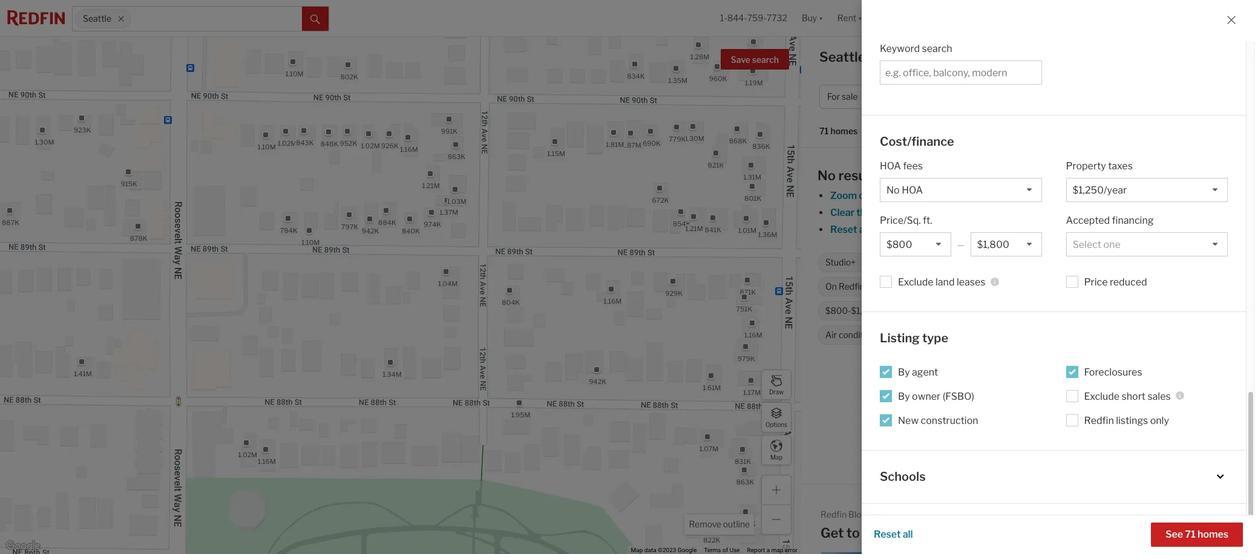 Task type: vqa. For each thing, say whether or not it's contained in the screenshot.
843K
yes



Task type: describe. For each thing, give the bounding box(es) containing it.
redfin for redfin blog
[[821, 510, 847, 520]]

sale
[[967, 49, 994, 65]]

1 vertical spatial of
[[723, 547, 729, 554]]

878k
[[130, 234, 147, 242]]

ad region
[[808, 417, 1249, 471]]

1.37m
[[440, 208, 459, 216]]

save
[[731, 54, 751, 65]]

for
[[828, 92, 841, 102]]

pool
[[1117, 306, 1134, 316]]

0 horizontal spatial to
[[847, 526, 860, 541]]

see 71 homes
[[1166, 529, 1229, 541]]

960k
[[709, 74, 728, 82]]

926k
[[381, 141, 399, 150]]

0 horizontal spatial wa
[[872, 49, 895, 65]]

homes
[[898, 49, 943, 65]]

exclude 55+ communities
[[938, 306, 1040, 316]]

your
[[980, 224, 1000, 236]]

cost/finance
[[880, 134, 955, 149]]

redfin listings only
[[1085, 415, 1170, 427]]

834k
[[627, 72, 645, 80]]

data
[[645, 547, 657, 554]]

search for keyword search
[[922, 43, 953, 54]]

accepted financing
[[1067, 215, 1154, 227]]

financing
[[1113, 215, 1154, 227]]

71 homes
[[820, 126, 858, 136]]

804k
[[502, 298, 520, 307]]

property tax up to $1,250/year
[[1042, 282, 1163, 292]]

redfin blog
[[821, 510, 867, 520]]

report for report a map error
[[748, 547, 766, 554]]

exclude for exclude land leases
[[899, 277, 934, 288]]

open
[[880, 523, 911, 538]]

remove no private pool image
[[1140, 308, 1147, 315]]

or
[[902, 224, 911, 236]]

remove rv parking image
[[1216, 308, 1223, 315]]

map inside zoom out clear the map boundary reset all filters or remove one of your filters below to see more homes
[[874, 207, 894, 219]]

$1,250/year
[[1116, 282, 1163, 292]]

1.01m
[[739, 226, 757, 235]]

type
[[923, 331, 949, 346]]

2 vertical spatial 1.10m
[[302, 239, 320, 247]]

one
[[949, 224, 967, 236]]

no for no private pool
[[1074, 306, 1085, 316]]

0 vertical spatial homes
[[831, 126, 858, 136]]

remove $800-$1,800/sq. ft. image
[[912, 308, 919, 315]]

0 horizontal spatial seattle
[[83, 14, 111, 24]]

952k
[[340, 139, 357, 148]]

owner
[[913, 391, 941, 402]]

rv
[[1166, 306, 1178, 316]]

1 vertical spatial seattle,
[[900, 526, 950, 541]]

list box down price/sq. ft.
[[880, 233, 952, 257]]

1.17m
[[744, 389, 761, 397]]

leases
[[957, 277, 986, 288]]

map for map
[[771, 454, 783, 461]]

by owner (fsbo)
[[899, 391, 975, 402]]

land
[[936, 277, 955, 288]]

1-
[[721, 13, 728, 23]]

up
[[1094, 282, 1104, 292]]

1 horizontal spatial 942k
[[589, 377, 607, 386]]

submit search image
[[311, 14, 320, 24]]

reset inside button
[[874, 529, 901, 541]]

zoom
[[831, 190, 857, 202]]

180
[[909, 282, 925, 292]]

1 vertical spatial hoa
[[992, 282, 1011, 292]]

e.g. office, balcony, modern text field
[[886, 67, 1037, 78]]

remove exclude 55+ communities image
[[1047, 308, 1054, 315]]

672k
[[652, 196, 669, 204]]

conditioning
[[839, 330, 888, 341]]

1.87m
[[623, 141, 642, 149]]

zoom out clear the map boundary reset all filters or remove one of your filters below to see more homes
[[831, 190, 1147, 236]]

779k
[[669, 135, 686, 143]]

see
[[1166, 529, 1184, 541]]

exclude for exclude short sales
[[1085, 391, 1120, 402]]

blog
[[849, 510, 867, 520]]

—
[[958, 240, 965, 250]]

0 vertical spatial ft.
[[923, 215, 933, 227]]

clear the map boundary button
[[830, 207, 940, 219]]

2 filters from the left
[[1002, 224, 1029, 236]]

802k
[[341, 72, 358, 81]]

private
[[1087, 306, 1115, 316]]

821k
[[708, 161, 724, 169]]

report ad button
[[1223, 409, 1249, 418]]

exclude for exclude 55+ communities
[[938, 306, 969, 316]]

have view
[[922, 330, 962, 341]]

1.21m for 1.21m
[[686, 224, 703, 233]]

google
[[678, 547, 697, 554]]

open house & tour
[[880, 523, 992, 538]]

reduced
[[1110, 277, 1148, 288]]

1.81m
[[606, 140, 624, 148]]

0 horizontal spatial 1.30m
[[35, 138, 54, 146]]

read more link
[[1177, 509, 1236, 524]]

1.07m
[[700, 445, 719, 453]]

listings
[[1117, 415, 1149, 427]]

71 inside button
[[1186, 529, 1196, 541]]

remove air conditioning image
[[895, 332, 902, 339]]

homes inside button
[[1198, 529, 1229, 541]]

7732
[[767, 13, 788, 23]]

read
[[1177, 510, 1201, 522]]

search for save search
[[753, 54, 779, 65]]

homes inside zoom out clear the map boundary reset all filters or remove one of your filters below to see more homes
[[1116, 224, 1147, 236]]

advertisement
[[808, 407, 859, 416]]

rv parking
[[1166, 306, 1210, 316]]

1 vertical spatial 863k
[[737, 478, 755, 487]]

draw button
[[762, 370, 792, 400]]

for sale button
[[820, 85, 881, 109]]

0 vertical spatial redfin
[[839, 282, 865, 292]]

854k
[[673, 220, 691, 228]]

on redfin more than 180 days
[[826, 282, 945, 292]]

no for no hoa
[[979, 282, 990, 292]]

property for property taxes
[[1067, 161, 1107, 172]]

communities
[[989, 306, 1040, 316]]

map for map data ©2023 google
[[631, 547, 643, 554]]

options button
[[762, 403, 792, 433]]

868k 1.15m
[[548, 136, 747, 158]]

accepted
[[1067, 215, 1111, 227]]

short
[[1122, 391, 1146, 402]]

1 horizontal spatial 1.30m
[[685, 134, 705, 143]]

clear
[[831, 207, 855, 219]]

955k
[[738, 520, 756, 529]]

price reduced
[[1085, 277, 1148, 288]]



Task type: locate. For each thing, give the bounding box(es) containing it.
1 horizontal spatial seattle
[[1067, 372, 1099, 384]]

0 vertical spatial no
[[818, 168, 836, 183]]

only
[[1151, 415, 1170, 427]]

1 horizontal spatial hoa
[[992, 282, 1011, 292]]

tour
[[966, 523, 992, 538]]

1 horizontal spatial map
[[771, 454, 783, 461]]

1.95m
[[511, 411, 531, 419]]

1 vertical spatial 71
[[1186, 529, 1196, 541]]

2 by from the top
[[899, 391, 911, 402]]

1 vertical spatial exclude
[[938, 306, 969, 316]]

to inside zoom out clear the map boundary reset all filters or remove one of your filters below to see more homes
[[1060, 224, 1069, 236]]

863k down the 831k
[[737, 478, 755, 487]]

list box up the one
[[880, 178, 1042, 202]]

by for by agent
[[899, 367, 911, 378]]

report inside button
[[1223, 409, 1241, 416]]

exclude down the foreclosures
[[1085, 391, 1120, 402]]

868k up 1.19m
[[746, 49, 764, 58]]

0 horizontal spatial map
[[631, 547, 643, 554]]

list box
[[880, 178, 1042, 202], [1067, 178, 1229, 202], [880, 233, 952, 257], [971, 233, 1042, 257], [1067, 233, 1229, 257]]

1 horizontal spatial 1.21m
[[686, 224, 703, 233]]

868k for 868k 1.15m
[[729, 136, 747, 145]]

parking
[[1180, 306, 1210, 316]]

1.10m
[[285, 69, 304, 78], [258, 143, 276, 151], [302, 239, 320, 247]]

1 horizontal spatial filters
[[1002, 224, 1029, 236]]

2 horizontal spatial 1.02m
[[361, 141, 380, 150]]

get to know seattle, wa
[[821, 526, 976, 541]]

1 vertical spatial wa
[[953, 526, 976, 541]]

0 horizontal spatial homes
[[831, 126, 858, 136]]

zoom out button
[[830, 190, 875, 202]]

0 vertical spatial map
[[771, 454, 783, 461]]

keyword
[[880, 43, 920, 54]]

1 horizontal spatial to
[[1060, 224, 1069, 236]]

0 horizontal spatial search
[[753, 54, 779, 65]]

map left data
[[631, 547, 643, 554]]

more right see
[[1090, 224, 1114, 236]]

more up see 71 homes
[[1203, 510, 1227, 522]]

remove outline button
[[685, 515, 754, 535]]

all inside zoom out clear the map boundary reset all filters or remove one of your filters below to see more homes
[[860, 224, 870, 236]]

report for report ad
[[1223, 409, 1241, 416]]

863k inside 848k 863k
[[448, 152, 466, 161]]

0 horizontal spatial seattle,
[[820, 49, 869, 65]]

property left tax
[[1042, 282, 1078, 292]]

1 horizontal spatial exclude
[[938, 306, 969, 316]]

wa right house
[[953, 526, 976, 541]]

71
[[820, 126, 829, 136], [1186, 529, 1196, 541]]

71 right see
[[1186, 529, 1196, 541]]

more left than
[[867, 282, 888, 292]]

0 vertical spatial 1.10m
[[285, 69, 304, 78]]

property left taxes
[[1067, 161, 1107, 172]]

reset all button
[[874, 523, 914, 547]]

to
[[1060, 224, 1069, 236], [1106, 282, 1114, 292], [847, 526, 860, 541]]

0 horizontal spatial of
[[723, 547, 729, 554]]

0 vertical spatial 942k
[[362, 227, 379, 235]]

868k left 836k
[[729, 136, 747, 145]]

by left agent
[[899, 367, 911, 378]]

1 horizontal spatial wa
[[953, 526, 976, 541]]

sales
[[1148, 391, 1172, 402]]

71 down for
[[820, 126, 829, 136]]

of inside zoom out clear the map boundary reset all filters or remove one of your filters below to see more homes
[[969, 224, 978, 236]]

1 horizontal spatial homes
[[1116, 224, 1147, 236]]

ad
[[1242, 409, 1249, 416]]

1 horizontal spatial search
[[922, 43, 953, 54]]

ft. left remove $800-$1,800/sq. ft. image
[[896, 306, 904, 316]]

840k
[[402, 227, 420, 235]]

map right a
[[772, 547, 784, 554]]

0 horizontal spatial reset
[[831, 224, 858, 236]]

know
[[863, 526, 898, 541]]

1 horizontal spatial ft.
[[923, 215, 933, 227]]

to right the up
[[1106, 282, 1114, 292]]

see
[[1072, 224, 1088, 236]]

2 vertical spatial more
[[1203, 510, 1227, 522]]

hoa left fees
[[880, 161, 902, 172]]

2 vertical spatial to
[[847, 526, 860, 541]]

1 vertical spatial 1.21m
[[686, 224, 703, 233]]

848k
[[321, 139, 339, 148]]

ft. right the or
[[923, 215, 933, 227]]

0 horizontal spatial hoa
[[880, 161, 902, 172]]

schools
[[880, 470, 926, 484]]

1 vertical spatial redfin
[[1085, 415, 1115, 427]]

search right save
[[753, 54, 779, 65]]

no up zoom
[[818, 168, 836, 183]]

0 vertical spatial of
[[969, 224, 978, 236]]

1 vertical spatial by
[[899, 391, 911, 402]]

exclude short sales
[[1085, 391, 1172, 402]]

filters
[[872, 224, 899, 236], [1002, 224, 1029, 236]]

1.21m 1.37m
[[422, 181, 459, 216]]

keyword search
[[880, 43, 953, 54]]

690k
[[643, 139, 661, 148]]

report left a
[[748, 547, 766, 554]]

0 horizontal spatial report
[[748, 547, 766, 554]]

foreclosures
[[1085, 367, 1143, 378]]

884k
[[378, 218, 396, 227]]

929k
[[666, 289, 683, 298]]

remove
[[913, 224, 947, 236]]

terms
[[704, 547, 722, 554]]

a
[[767, 547, 770, 554]]

2 horizontal spatial to
[[1106, 282, 1114, 292]]

0 horizontal spatial 71
[[820, 126, 829, 136]]

1.61m
[[703, 384, 721, 392]]

1 by from the top
[[899, 367, 911, 378]]

more inside zoom out clear the map boundary reset all filters or remove one of your filters below to see more homes
[[1090, 224, 1114, 236]]

all inside button
[[903, 529, 914, 541]]

filters down clear the map boundary "button"
[[872, 224, 899, 236]]

1 vertical spatial map
[[772, 547, 784, 554]]

1 horizontal spatial seattle,
[[900, 526, 950, 541]]

hoa up exclude 55+ communities
[[992, 282, 1011, 292]]

1 vertical spatial ft.
[[896, 306, 904, 316]]

search inside button
[[753, 54, 779, 65]]

0 vertical spatial report
[[1223, 409, 1241, 416]]

have
[[922, 330, 942, 341]]

1 horizontal spatial 1.02m
[[278, 139, 297, 148]]

search up e.g. office, balcony, modern text box
[[922, 43, 953, 54]]

of right the one
[[969, 224, 978, 236]]

0 horizontal spatial exclude
[[899, 277, 934, 288]]

0 horizontal spatial ft.
[[896, 306, 904, 316]]

0 horizontal spatial filters
[[872, 224, 899, 236]]

0 vertical spatial to
[[1060, 224, 1069, 236]]

view
[[944, 330, 962, 341]]

751k
[[737, 305, 753, 313]]

redfin up the get
[[821, 510, 847, 520]]

1.21m for 1.21m 1.37m
[[422, 181, 440, 190]]

to left see
[[1060, 224, 1069, 236]]

homes
[[831, 126, 858, 136], [1116, 224, 1147, 236], [1198, 529, 1229, 541]]

no for no results
[[818, 168, 836, 183]]

open house & tour link
[[880, 523, 1229, 539]]

map down options
[[771, 454, 783, 461]]

0 vertical spatial map
[[874, 207, 894, 219]]

by
[[899, 367, 911, 378], [899, 391, 911, 402]]

2 vertical spatial no
[[1074, 306, 1085, 316]]

0 vertical spatial hoa
[[880, 161, 902, 172]]

2 vertical spatial homes
[[1198, 529, 1229, 541]]

0 vertical spatial seattle,
[[820, 49, 869, 65]]

for sale
[[828, 92, 858, 102]]

list box for property taxes
[[1067, 178, 1229, 202]]

see 71 homes button
[[1152, 523, 1244, 547]]

save search button
[[721, 49, 790, 70]]

all left house
[[903, 529, 914, 541]]

0 vertical spatial by
[[899, 367, 911, 378]]

0 horizontal spatial more
[[867, 282, 888, 292]]

google image
[[3, 539, 43, 555]]

0 horizontal spatial map
[[772, 547, 784, 554]]

0 vertical spatial exclude
[[899, 277, 934, 288]]

1 horizontal spatial 71
[[1186, 529, 1196, 541]]

863k
[[448, 152, 466, 161], [737, 478, 755, 487]]

redfin left listings
[[1085, 415, 1115, 427]]

1 vertical spatial search
[[753, 54, 779, 65]]

1 vertical spatial to
[[1106, 282, 1114, 292]]

redfin for redfin listings only
[[1085, 415, 1115, 427]]

797k
[[341, 223, 358, 231]]

list box up no hoa
[[971, 233, 1042, 257]]

1 horizontal spatial 863k
[[737, 478, 755, 487]]

868k inside 868k 1.15m
[[729, 136, 747, 145]]

863k down the 991k
[[448, 152, 466, 161]]

sort
[[873, 126, 891, 136]]

exclude land leases
[[899, 277, 986, 288]]

0 vertical spatial 868k
[[746, 49, 764, 58]]

list box down financing
[[1067, 233, 1229, 257]]

list box for hoa fees
[[880, 178, 1042, 202]]

map region
[[0, 0, 948, 555]]

&
[[953, 523, 963, 538]]

no
[[818, 168, 836, 183], [979, 282, 990, 292], [1074, 306, 1085, 316]]

1.21m
[[422, 181, 440, 190], [686, 224, 703, 233]]

None search field
[[131, 7, 302, 31]]

1 vertical spatial map
[[631, 547, 643, 554]]

by left owner
[[899, 391, 911, 402]]

filters right your
[[1002, 224, 1029, 236]]

1 filters from the left
[[872, 224, 899, 236]]

all down the "the"
[[860, 224, 870, 236]]

options
[[766, 421, 788, 428]]

0 vertical spatial all
[[860, 224, 870, 236]]

1 horizontal spatial of
[[969, 224, 978, 236]]

by agent
[[899, 367, 939, 378]]

property
[[1067, 161, 1107, 172], [1042, 282, 1078, 292]]

hoa
[[880, 161, 902, 172], [992, 282, 1011, 292]]

no hoa
[[979, 282, 1011, 292]]

reset all
[[874, 529, 914, 541]]

©2023
[[658, 547, 677, 554]]

1 vertical spatial all
[[903, 529, 914, 541]]

no left private
[[1074, 306, 1085, 316]]

942k
[[362, 227, 379, 235], [589, 377, 607, 386]]

0 vertical spatial reset
[[831, 224, 858, 236]]

0 vertical spatial seattle
[[83, 14, 111, 24]]

2 horizontal spatial no
[[1074, 306, 1085, 316]]

1.21m left 841k
[[686, 224, 703, 233]]

1.21m inside 1.21m 1.37m
[[422, 181, 440, 190]]

2 horizontal spatial more
[[1203, 510, 1227, 522]]

map inside button
[[771, 454, 783, 461]]

1.35m
[[669, 76, 688, 85]]

0 vertical spatial wa
[[872, 49, 895, 65]]

1 vertical spatial more
[[867, 282, 888, 292]]

1 horizontal spatial reset
[[874, 529, 901, 541]]

redfin right on
[[839, 282, 865, 292]]

redfin
[[839, 282, 865, 292], [1085, 415, 1115, 427], [821, 510, 847, 520]]

1 horizontal spatial all
[[903, 529, 914, 541]]

0 vertical spatial 863k
[[448, 152, 466, 161]]

0 vertical spatial property
[[1067, 161, 1107, 172]]

remove on redfin more than 180 days image
[[952, 283, 959, 291]]

0 horizontal spatial no
[[818, 168, 836, 183]]

report left ad at the bottom of page
[[1223, 409, 1241, 416]]

homes down read more link
[[1198, 529, 1229, 541]]

than
[[890, 282, 908, 292]]

no up exclude 55+ communities
[[979, 282, 990, 292]]

air conditioning
[[826, 330, 888, 341]]

1 vertical spatial 868k
[[729, 136, 747, 145]]

0 horizontal spatial all
[[860, 224, 870, 236]]

55+
[[971, 306, 987, 316]]

reset inside zoom out clear the map boundary reset all filters or remove one of your filters below to see more homes
[[831, 224, 858, 236]]

801k
[[745, 194, 762, 202]]

schools link
[[880, 469, 1229, 486]]

991k
[[441, 127, 458, 135]]

1 horizontal spatial more
[[1090, 224, 1114, 236]]

0 vertical spatial search
[[922, 43, 953, 54]]

list box up financing
[[1067, 178, 1229, 202]]

841k
[[705, 226, 722, 234]]

:
[[891, 126, 893, 136]]

2 horizontal spatial homes
[[1198, 529, 1229, 541]]

0 horizontal spatial 1.02m
[[238, 451, 257, 459]]

979k
[[738, 355, 755, 363]]

1 vertical spatial report
[[748, 547, 766, 554]]

848k 863k
[[321, 139, 466, 161]]

831k
[[735, 458, 752, 466]]

property for property tax up to $1,250/year
[[1042, 282, 1078, 292]]

remove seattle image
[[117, 15, 125, 22]]

1 vertical spatial seattle
[[1067, 372, 1099, 384]]

by for by owner (fsbo)
[[899, 391, 911, 402]]

map right the "the"
[[874, 207, 894, 219]]

new
[[899, 415, 919, 427]]

exclude down remove on redfin more than 180 days image
[[938, 306, 969, 316]]

of left use
[[723, 547, 729, 554]]

wa left the 'homes'
[[872, 49, 895, 65]]

822k
[[704, 536, 721, 545]]

0 vertical spatial 71
[[820, 126, 829, 136]]

1 vertical spatial property
[[1042, 282, 1078, 292]]

for
[[946, 49, 964, 65]]

seattle left remove seattle image
[[83, 14, 111, 24]]

homes right accepted on the top
[[1116, 224, 1147, 236]]

1.21m up 1.37m
[[422, 181, 440, 190]]

listing
[[880, 331, 920, 346]]

868k for 868k
[[746, 49, 764, 58]]

get
[[821, 526, 844, 541]]

exclude up remove $800-$1,800/sq. ft. image
[[899, 277, 934, 288]]

0 horizontal spatial 1.21m
[[422, 181, 440, 190]]

1 vertical spatial reset
[[874, 529, 901, 541]]

to down blog
[[847, 526, 860, 541]]

homes down for sale
[[831, 126, 858, 136]]

1 vertical spatial 942k
[[589, 377, 607, 386]]

read more
[[1177, 510, 1227, 522]]

784k
[[280, 226, 298, 235]]

list box for accepted financing
[[1067, 233, 1229, 257]]

price
[[1085, 277, 1108, 288]]

seattle, wa homes for sale
[[820, 49, 994, 65]]

seattle up exclude short sales
[[1067, 372, 1099, 384]]

1 vertical spatial 1.10m
[[258, 143, 276, 151]]

0 horizontal spatial 863k
[[448, 152, 466, 161]]

use
[[730, 547, 740, 554]]



